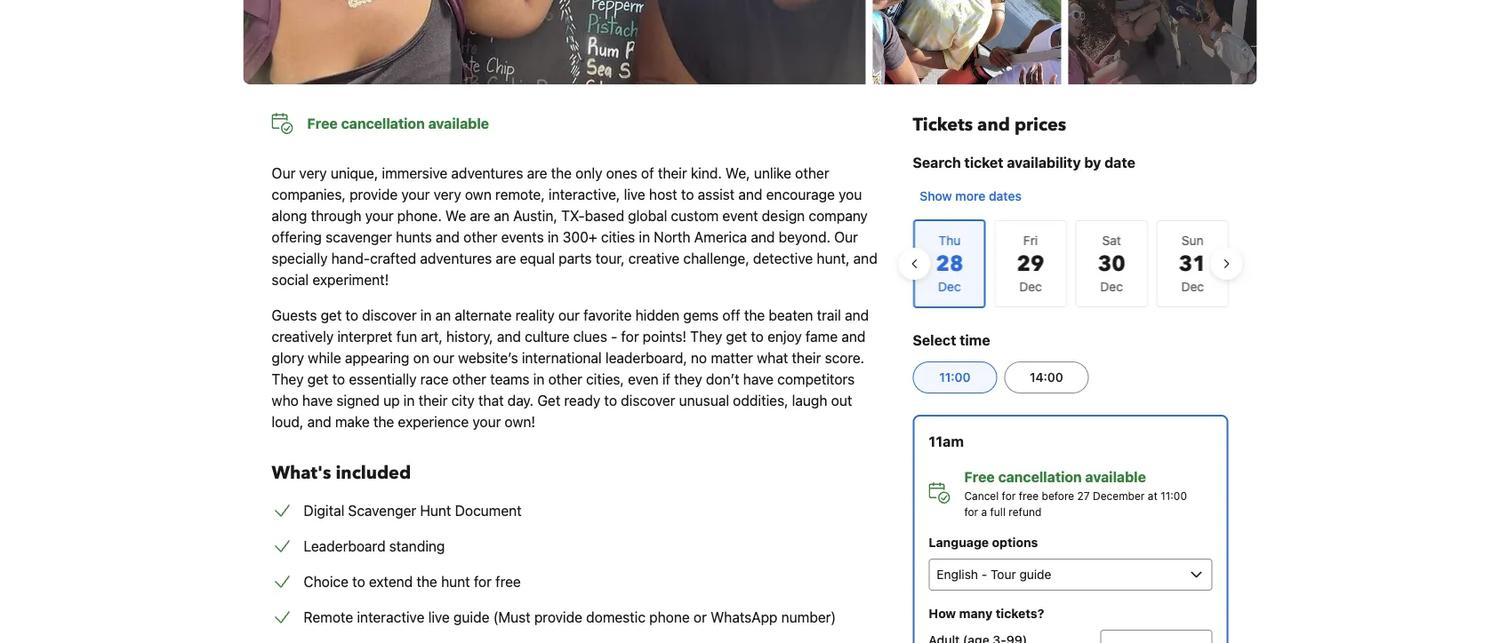 Task type: vqa. For each thing, say whether or not it's contained in the screenshot.
South America
no



Task type: describe. For each thing, give the bounding box(es) containing it.
2 vertical spatial their
[[419, 393, 448, 410]]

enjoy
[[768, 329, 802, 346]]

score.
[[825, 350, 865, 367]]

experience
[[398, 414, 469, 431]]

leaderboard,
[[606, 350, 687, 367]]

1 horizontal spatial discover
[[621, 393, 676, 410]]

while
[[308, 350, 341, 367]]

and up "score."
[[842, 329, 866, 346]]

own
[[465, 186, 492, 203]]

free for free cancellation available cancel for free before 27 december at 11:00 for a full refund
[[965, 469, 995, 486]]

standing
[[389, 539, 445, 555]]

many
[[959, 607, 993, 622]]

select
[[913, 332, 956, 349]]

an inside guests get to discover in an alternate reality our favorite hidden gems off the beaten trail and creatively interpret fun art, history, and culture clues - for points! they get to enjoy fame and glory while appearing on our website's international leaderboard, no matter what their score. they get to essentially race other teams in other cities, even if they don't have competitors who have signed up in their city that day. get ready to discover unusual oddities, laugh out loud, and make the experience your own!
[[435, 307, 451, 324]]

dates
[[989, 189, 1022, 204]]

events
[[501, 229, 544, 246]]

design
[[762, 208, 805, 225]]

gems
[[683, 307, 719, 324]]

language options
[[929, 536, 1038, 551]]

29
[[1017, 249, 1044, 279]]

region containing 29
[[899, 213, 1243, 316]]

free cancellation available cancel for free before 27 december at 11:00 for a full refund
[[965, 469, 1187, 519]]

and up website's
[[497, 329, 521, 346]]

unique,
[[331, 165, 378, 182]]

cities
[[601, 229, 635, 246]]

if
[[662, 371, 671, 388]]

other down international
[[548, 371, 583, 388]]

cancellation for free cancellation available cancel for free before 27 december at 11:00 for a full refund
[[998, 469, 1082, 486]]

14:00
[[1030, 370, 1064, 385]]

other up encourage
[[795, 165, 830, 182]]

search ticket availability by date
[[913, 154, 1136, 171]]

sun 31 dec
[[1179, 233, 1206, 294]]

hunt,
[[817, 250, 850, 267]]

experiment!
[[313, 272, 389, 289]]

before
[[1042, 490, 1075, 503]]

based
[[585, 208, 624, 225]]

clues
[[573, 329, 607, 346]]

december
[[1093, 490, 1145, 503]]

competitors
[[778, 371, 855, 388]]

no
[[691, 350, 707, 367]]

for inside guests get to discover in an alternate reality our favorite hidden gems off the beaten trail and creatively interpret fun art, history, and culture clues - for points! they get to enjoy fame and glory while appearing on our website's international leaderboard, no matter what their score. they get to essentially race other teams in other cities, even if they don't have competitors who have signed up in their city that day. get ready to discover unusual oddities, laugh out loud, and make the experience your own!
[[621, 329, 639, 346]]

27
[[1078, 490, 1090, 503]]

11:00 inside "free cancellation available cancel for free before 27 december at 11:00 for a full refund"
[[1161, 490, 1187, 503]]

provide inside our very unique, immersive adventures are the only ones of their kind. we, unlike other companies, provide your very own remote, interactive, live host to assist and encourage you along through your phone. we are an austin, tx-based global custom event design company offering scavenger hunts and other events in 300+ cities in north america and beyond. our specially hand-crafted adventures are equal parts tour, creative challenge, detective hunt, and social experiment!
[[350, 186, 398, 203]]

beaten
[[769, 307, 813, 324]]

0 horizontal spatial discover
[[362, 307, 417, 324]]

how many tickets?
[[929, 607, 1045, 622]]

america
[[694, 229, 747, 246]]

remote,
[[495, 186, 545, 203]]

encourage
[[766, 186, 835, 203]]

available for free cancellation available
[[428, 115, 489, 132]]

in up equal
[[548, 229, 559, 246]]

in up the 'get'
[[533, 371, 545, 388]]

that
[[478, 393, 504, 410]]

to down the cities, at left bottom
[[604, 393, 617, 410]]

the inside our very unique, immersive adventures are the only ones of their kind. we, unlike other companies, provide your very own remote, interactive, live host to assist and encourage you along through your phone. we are an austin, tx-based global custom event design company offering scavenger hunts and other events in 300+ cities in north america and beyond. our specially hand-crafted adventures are equal parts tour, creative challenge, detective hunt, and social experiment!
[[551, 165, 572, 182]]

essentially
[[349, 371, 417, 388]]

free inside "free cancellation available cancel for free before 27 december at 11:00 for a full refund"
[[1019, 490, 1039, 503]]

1 vertical spatial have
[[302, 393, 333, 410]]

refund
[[1009, 506, 1042, 519]]

scavenger
[[348, 503, 416, 520]]

the left hunt
[[417, 574, 437, 591]]

for up full on the right of the page
[[1002, 490, 1016, 503]]

an inside our very unique, immersive adventures are the only ones of their kind. we, unlike other companies, provide your very own remote, interactive, live host to assist and encourage you along through your phone. we are an austin, tx-based global custom event design company offering scavenger hunts and other events in 300+ cities in north america and beyond. our specially hand-crafted adventures are equal parts tour, creative challenge, detective hunt, and social experiment!
[[494, 208, 510, 225]]

in down 'global'
[[639, 229, 650, 246]]

website's
[[458, 350, 518, 367]]

race
[[420, 371, 449, 388]]

favorite
[[584, 307, 632, 324]]

time
[[960, 332, 991, 349]]

0 vertical spatial very
[[299, 165, 327, 182]]

show
[[920, 189, 952, 204]]

loud,
[[272, 414, 304, 431]]

31
[[1179, 249, 1206, 279]]

options
[[992, 536, 1038, 551]]

tickets
[[913, 113, 973, 137]]

immersive
[[382, 165, 448, 182]]

and up ticket
[[978, 113, 1010, 137]]

for left "a"
[[965, 506, 979, 519]]

what's
[[272, 462, 331, 486]]

challenge,
[[683, 250, 750, 267]]

0 horizontal spatial your
[[365, 208, 394, 225]]

we,
[[726, 165, 750, 182]]

hunt
[[441, 574, 470, 591]]

0 vertical spatial 11:00
[[939, 370, 971, 385]]

companies,
[[272, 186, 346, 203]]

reality
[[516, 307, 555, 324]]

hunts
[[396, 229, 432, 246]]

1 horizontal spatial our
[[834, 229, 858, 246]]

to up what at right
[[751, 329, 764, 346]]

11am
[[929, 434, 964, 451]]

detective
[[753, 250, 813, 267]]

to inside our very unique, immersive adventures are the only ones of their kind. we, unlike other companies, provide your very own remote, interactive, live host to assist and encourage you along through your phone. we are an austin, tx-based global custom event design company offering scavenger hunts and other events in 300+ cities in north america and beyond. our specially hand-crafted adventures are equal parts tour, creative challenge, detective hunt, and social experiment!
[[681, 186, 694, 203]]

to up interpret
[[346, 307, 358, 324]]

0 horizontal spatial they
[[272, 371, 304, 388]]

in up art,
[[420, 307, 432, 324]]

interactive
[[357, 610, 425, 627]]

city
[[452, 393, 475, 410]]

0 horizontal spatial our
[[433, 350, 454, 367]]

points!
[[643, 329, 687, 346]]

free for free cancellation available
[[307, 115, 338, 132]]

signed
[[337, 393, 380, 410]]

the right the off on the left of the page
[[744, 307, 765, 324]]

0 horizontal spatial free
[[496, 574, 521, 591]]

through
[[311, 208, 361, 225]]

along
[[272, 208, 307, 225]]

what
[[757, 350, 788, 367]]

leaderboard standing
[[304, 539, 445, 555]]

1 horizontal spatial provide
[[534, 610, 583, 627]]

your inside guests get to discover in an alternate reality our favorite hidden gems off the beaten trail and creatively interpret fun art, history, and culture clues - for points! they get to enjoy fame and glory while appearing on our website's international leaderboard, no matter what their score. they get to essentially race other teams in other cities, even if they don't have competitors who have signed up in their city that day. get ready to discover unusual oddities, laugh out loud, and make the experience your own!
[[473, 414, 501, 431]]

300+
[[563, 229, 597, 246]]

for right hunt
[[474, 574, 492, 591]]

make
[[335, 414, 370, 431]]

(must
[[493, 610, 531, 627]]

they
[[674, 371, 702, 388]]

0 vertical spatial are
[[527, 165, 547, 182]]



Task type: locate. For each thing, give the bounding box(es) containing it.
show more dates button
[[913, 181, 1029, 213]]

own!
[[505, 414, 536, 431]]

prices
[[1015, 113, 1067, 137]]

11:00 right at on the right bottom
[[1161, 490, 1187, 503]]

1 vertical spatial cancellation
[[998, 469, 1082, 486]]

alternate
[[455, 307, 512, 324]]

cancel
[[965, 490, 999, 503]]

dec down 30
[[1100, 280, 1123, 294]]

and right hunt,
[[854, 250, 878, 267]]

2 vertical spatial get
[[307, 371, 329, 388]]

for
[[621, 329, 639, 346], [1002, 490, 1016, 503], [965, 506, 979, 519], [474, 574, 492, 591]]

1 vertical spatial an
[[435, 307, 451, 324]]

2 horizontal spatial are
[[527, 165, 547, 182]]

live down ones
[[624, 186, 646, 203]]

get up matter at bottom
[[726, 329, 747, 346]]

2 horizontal spatial dec
[[1181, 280, 1204, 294]]

have
[[743, 371, 774, 388], [302, 393, 333, 410]]

1 horizontal spatial they
[[690, 329, 722, 346]]

dec for 29
[[1019, 280, 1042, 294]]

have right who
[[302, 393, 333, 410]]

global
[[628, 208, 667, 225]]

very up we
[[434, 186, 461, 203]]

0 horizontal spatial have
[[302, 393, 333, 410]]

they down gems
[[690, 329, 722, 346]]

1 vertical spatial get
[[726, 329, 747, 346]]

their inside our very unique, immersive adventures are the only ones of their kind. we, unlike other companies, provide your very own remote, interactive, live host to assist and encourage you along through your phone. we are an austin, tx-based global custom event design company offering scavenger hunts and other events in 300+ cities in north america and beyond. our specially hand-crafted adventures are equal parts tour, creative challenge, detective hunt, and social experiment!
[[658, 165, 687, 182]]

their up competitors
[[792, 350, 821, 367]]

their up experience
[[419, 393, 448, 410]]

2 horizontal spatial your
[[473, 414, 501, 431]]

11:00 down select time
[[939, 370, 971, 385]]

ticket
[[965, 154, 1004, 171]]

0 vertical spatial free
[[307, 115, 338, 132]]

we
[[446, 208, 466, 225]]

available up december
[[1086, 469, 1146, 486]]

trail
[[817, 307, 841, 324]]

extend
[[369, 574, 413, 591]]

1 horizontal spatial are
[[496, 250, 516, 267]]

free
[[1019, 490, 1039, 503], [496, 574, 521, 591]]

1 vertical spatial discover
[[621, 393, 676, 410]]

dec down 29
[[1019, 280, 1042, 294]]

are up 'remote,'
[[527, 165, 547, 182]]

discover
[[362, 307, 417, 324], [621, 393, 676, 410]]

day.
[[508, 393, 534, 410]]

1 vertical spatial their
[[792, 350, 821, 367]]

dec for 31
[[1181, 280, 1204, 294]]

2 vertical spatial are
[[496, 250, 516, 267]]

remote
[[304, 610, 353, 627]]

social
[[272, 272, 309, 289]]

1 vertical spatial free
[[496, 574, 521, 591]]

in right up
[[404, 393, 415, 410]]

an up art,
[[435, 307, 451, 324]]

tickets?
[[996, 607, 1045, 622]]

get
[[538, 393, 561, 410]]

1 horizontal spatial free
[[965, 469, 995, 486]]

your up scavenger
[[365, 208, 394, 225]]

the left only
[[551, 165, 572, 182]]

their up host
[[658, 165, 687, 182]]

available inside "free cancellation available cancel for free before 27 december at 11:00 for a full refund"
[[1086, 469, 1146, 486]]

1 vertical spatial live
[[428, 610, 450, 627]]

1 vertical spatial available
[[1086, 469, 1146, 486]]

cancellation up unique,
[[341, 115, 425, 132]]

1 horizontal spatial have
[[743, 371, 774, 388]]

you
[[839, 186, 862, 203]]

1 vertical spatial your
[[365, 208, 394, 225]]

get down the while
[[307, 371, 329, 388]]

choice
[[304, 574, 349, 591]]

free up cancel
[[965, 469, 995, 486]]

document
[[455, 503, 522, 520]]

2 dec from the left
[[1100, 280, 1123, 294]]

1 vertical spatial free
[[965, 469, 995, 486]]

have up oddities,
[[743, 371, 774, 388]]

to down the while
[[332, 371, 345, 388]]

live left guide
[[428, 610, 450, 627]]

guests
[[272, 307, 317, 324]]

1 horizontal spatial available
[[1086, 469, 1146, 486]]

phone.
[[397, 208, 442, 225]]

free
[[307, 115, 338, 132], [965, 469, 995, 486]]

provide down unique,
[[350, 186, 398, 203]]

1 vertical spatial they
[[272, 371, 304, 388]]

free up the (must on the bottom left of the page
[[496, 574, 521, 591]]

live inside our very unique, immersive adventures are the only ones of their kind. we, unlike other companies, provide your very own remote, interactive, live host to assist and encourage you along through your phone. we are an austin, tx-based global custom event design company offering scavenger hunts and other events in 300+ cities in north america and beyond. our specially hand-crafted adventures are equal parts tour, creative challenge, detective hunt, and social experiment!
[[624, 186, 646, 203]]

0 horizontal spatial available
[[428, 115, 489, 132]]

ready
[[564, 393, 601, 410]]

0 vertical spatial free
[[1019, 490, 1039, 503]]

adventures down we
[[420, 250, 492, 267]]

glory
[[272, 350, 304, 367]]

the down up
[[373, 414, 394, 431]]

0 horizontal spatial free
[[307, 115, 338, 132]]

search
[[913, 154, 961, 171]]

history,
[[446, 329, 493, 346]]

dec inside the sun 31 dec
[[1181, 280, 1204, 294]]

an
[[494, 208, 510, 225], [435, 307, 451, 324]]

1 vertical spatial 11:00
[[1161, 490, 1187, 503]]

1 horizontal spatial 11:00
[[1161, 490, 1187, 503]]

other down we
[[464, 229, 498, 246]]

1 vertical spatial provide
[[534, 610, 583, 627]]

dec for 30
[[1100, 280, 1123, 294]]

in
[[548, 229, 559, 246], [639, 229, 650, 246], [420, 307, 432, 324], [533, 371, 545, 388], [404, 393, 415, 410]]

0 vertical spatial have
[[743, 371, 774, 388]]

our
[[559, 307, 580, 324], [433, 350, 454, 367]]

and up event on the top of the page
[[739, 186, 763, 203]]

and
[[978, 113, 1010, 137], [739, 186, 763, 203], [436, 229, 460, 246], [751, 229, 775, 246], [854, 250, 878, 267], [845, 307, 869, 324], [497, 329, 521, 346], [842, 329, 866, 346], [307, 414, 331, 431]]

30
[[1098, 249, 1125, 279]]

equal
[[520, 250, 555, 267]]

matter
[[711, 350, 753, 367]]

hand-
[[331, 250, 370, 267]]

other up city
[[452, 371, 487, 388]]

digital scavenger hunt document
[[304, 503, 522, 520]]

0 vertical spatial your
[[401, 186, 430, 203]]

oddities,
[[733, 393, 789, 410]]

provide right the (must on the bottom left of the page
[[534, 610, 583, 627]]

unusual
[[679, 393, 729, 410]]

for right -
[[621, 329, 639, 346]]

0 vertical spatial provide
[[350, 186, 398, 203]]

and down we
[[436, 229, 460, 246]]

0 vertical spatial our
[[272, 165, 296, 182]]

tickets and prices
[[913, 113, 1067, 137]]

they down glory
[[272, 371, 304, 388]]

cancellation up before
[[998, 469, 1082, 486]]

how
[[929, 607, 956, 622]]

1 horizontal spatial very
[[434, 186, 461, 203]]

0 vertical spatial available
[[428, 115, 489, 132]]

hunt
[[420, 503, 451, 520]]

1 horizontal spatial our
[[559, 307, 580, 324]]

an down 'remote,'
[[494, 208, 510, 225]]

and right the trail
[[845, 307, 869, 324]]

discover up "fun"
[[362, 307, 417, 324]]

cancellation for free cancellation available
[[341, 115, 425, 132]]

date
[[1105, 154, 1136, 171]]

get up creatively
[[321, 307, 342, 324]]

1 horizontal spatial live
[[624, 186, 646, 203]]

north
[[654, 229, 691, 246]]

1 horizontal spatial your
[[401, 186, 430, 203]]

available for free cancellation available cancel for free before 27 december at 11:00 for a full refund
[[1086, 469, 1146, 486]]

0 horizontal spatial live
[[428, 610, 450, 627]]

and right loud,
[[307, 414, 331, 431]]

art,
[[421, 329, 443, 346]]

cancellation inside "free cancellation available cancel for free before 27 december at 11:00 for a full refund"
[[998, 469, 1082, 486]]

1 dec from the left
[[1019, 280, 1042, 294]]

2 horizontal spatial their
[[792, 350, 821, 367]]

2 vertical spatial your
[[473, 414, 501, 431]]

remote interactive live guide (must provide domestic phone or whatsapp number)
[[304, 610, 836, 627]]

our up companies,
[[272, 165, 296, 182]]

0 vertical spatial our
[[559, 307, 580, 324]]

are down "events"
[[496, 250, 516, 267]]

dec inside fri 29 dec
[[1019, 280, 1042, 294]]

1 horizontal spatial an
[[494, 208, 510, 225]]

at
[[1148, 490, 1158, 503]]

0 horizontal spatial provide
[[350, 186, 398, 203]]

available up immersive
[[428, 115, 489, 132]]

0 vertical spatial adventures
[[451, 165, 523, 182]]

1 vertical spatial our
[[433, 350, 454, 367]]

1 horizontal spatial dec
[[1100, 280, 1123, 294]]

sat
[[1102, 233, 1121, 248]]

0 vertical spatial cancellation
[[341, 115, 425, 132]]

offering
[[272, 229, 322, 246]]

0 vertical spatial their
[[658, 165, 687, 182]]

adventures up own
[[451, 165, 523, 182]]

more
[[956, 189, 986, 204]]

your down that
[[473, 414, 501, 431]]

to up custom
[[681, 186, 694, 203]]

dec down 31
[[1181, 280, 1204, 294]]

0 vertical spatial they
[[690, 329, 722, 346]]

0 vertical spatial an
[[494, 208, 510, 225]]

0 horizontal spatial are
[[470, 208, 490, 225]]

who
[[272, 393, 299, 410]]

1 horizontal spatial their
[[658, 165, 687, 182]]

and up detective
[[751, 229, 775, 246]]

tx-
[[561, 208, 585, 225]]

kind.
[[691, 165, 722, 182]]

a
[[982, 506, 987, 519]]

0 horizontal spatial dec
[[1019, 280, 1042, 294]]

are down own
[[470, 208, 490, 225]]

laugh
[[792, 393, 828, 410]]

free inside "free cancellation available cancel for free before 27 december at 11:00 for a full refund"
[[965, 469, 995, 486]]

1 vertical spatial are
[[470, 208, 490, 225]]

parts
[[559, 250, 592, 267]]

our right on
[[433, 350, 454, 367]]

live
[[624, 186, 646, 203], [428, 610, 450, 627]]

austin,
[[513, 208, 558, 225]]

1 vertical spatial our
[[834, 229, 858, 246]]

very up companies,
[[299, 165, 327, 182]]

0 horizontal spatial their
[[419, 393, 448, 410]]

0 vertical spatial discover
[[362, 307, 417, 324]]

0 horizontal spatial very
[[299, 165, 327, 182]]

free up refund
[[1019, 490, 1039, 503]]

choice to extend the hunt for free
[[304, 574, 521, 591]]

discover down even
[[621, 393, 676, 410]]

availability
[[1007, 154, 1081, 171]]

ones
[[606, 165, 638, 182]]

1 horizontal spatial cancellation
[[998, 469, 1082, 486]]

free cancellation available
[[307, 115, 489, 132]]

don't
[[706, 371, 740, 388]]

scavenger
[[326, 229, 392, 246]]

our down company
[[834, 229, 858, 246]]

0 horizontal spatial 11:00
[[939, 370, 971, 385]]

dec inside sat 30 dec
[[1100, 280, 1123, 294]]

fri
[[1023, 233, 1038, 248]]

your down immersive
[[401, 186, 430, 203]]

teams
[[490, 371, 530, 388]]

0 horizontal spatial our
[[272, 165, 296, 182]]

3 dec from the left
[[1181, 280, 1204, 294]]

0 horizontal spatial an
[[435, 307, 451, 324]]

1 horizontal spatial free
[[1019, 490, 1039, 503]]

0 vertical spatial get
[[321, 307, 342, 324]]

out
[[831, 393, 852, 410]]

creatively
[[272, 329, 334, 346]]

number)
[[782, 610, 836, 627]]

our up clues
[[559, 307, 580, 324]]

1 vertical spatial adventures
[[420, 250, 492, 267]]

-
[[611, 329, 618, 346]]

1 vertical spatial very
[[434, 186, 461, 203]]

creative
[[629, 250, 680, 267]]

free up unique,
[[307, 115, 338, 132]]

hidden
[[636, 307, 680, 324]]

region
[[899, 213, 1243, 316]]

0 vertical spatial live
[[624, 186, 646, 203]]

to left the extend
[[352, 574, 365, 591]]

cancellation
[[341, 115, 425, 132], [998, 469, 1082, 486]]

0 horizontal spatial cancellation
[[341, 115, 425, 132]]

adventures
[[451, 165, 523, 182], [420, 250, 492, 267]]

whatsapp
[[711, 610, 778, 627]]

very
[[299, 165, 327, 182], [434, 186, 461, 203]]



